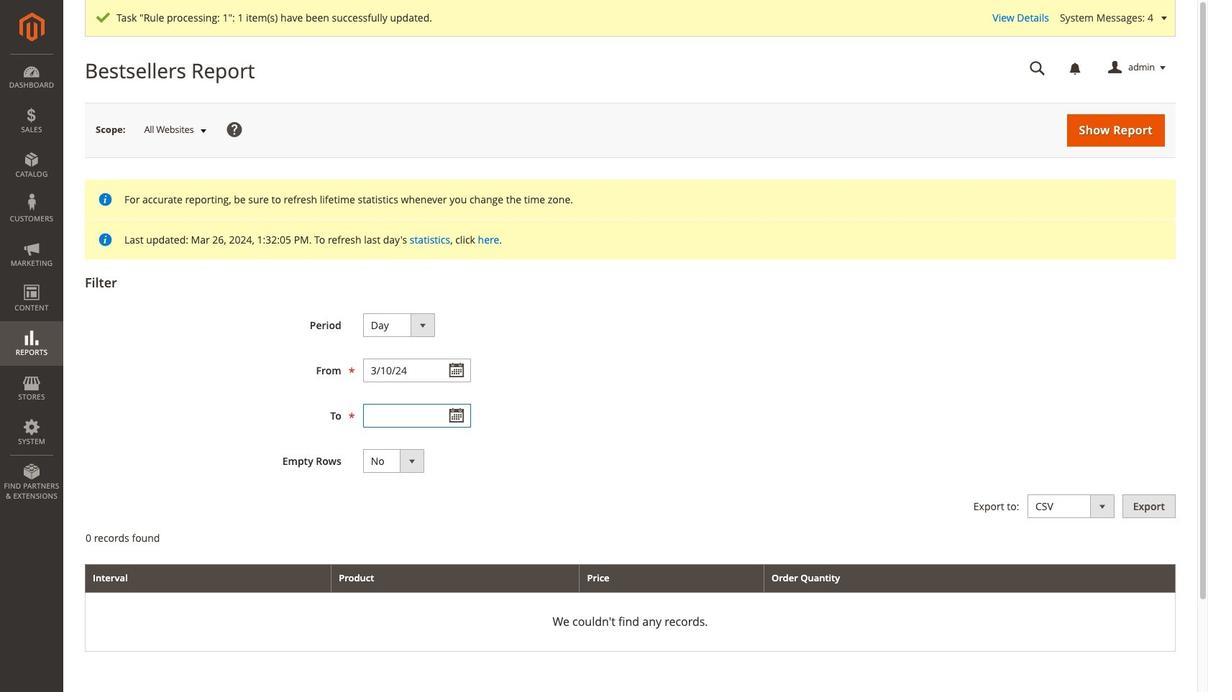 Task type: locate. For each thing, give the bounding box(es) containing it.
menu bar
[[0, 54, 63, 509]]

magento admin panel image
[[19, 12, 44, 42]]

None text field
[[363, 359, 471, 383]]

None text field
[[363, 404, 471, 428]]



